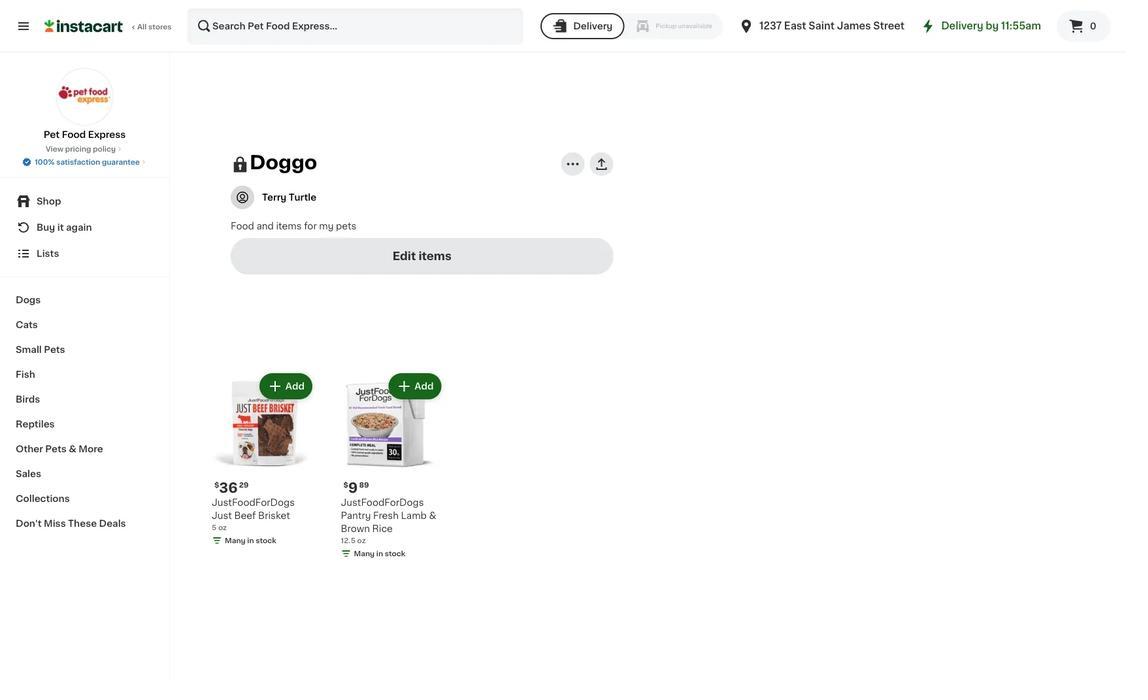 Task type: describe. For each thing, give the bounding box(es) containing it.
turtle
[[289, 193, 317, 202]]

0
[[1090, 22, 1097, 31]]

$ for 9
[[344, 482, 348, 489]]

89
[[359, 482, 369, 489]]

guarantee
[[102, 159, 140, 166]]

other pets & more link
[[8, 437, 161, 462]]

buy it again
[[37, 223, 92, 232]]

many for 36
[[225, 537, 246, 544]]

again
[[66, 223, 92, 232]]

stores
[[148, 23, 172, 30]]

delivery button
[[541, 13, 625, 39]]

0 button
[[1057, 10, 1111, 42]]

& inside 'other pets & more' link
[[69, 445, 76, 454]]

james
[[837, 21, 871, 31]]

5
[[212, 524, 217, 531]]

lists
[[37, 249, 59, 258]]

shop
[[37, 197, 61, 206]]

all
[[137, 23, 147, 30]]

terry
[[262, 193, 287, 202]]

my
[[319, 222, 334, 231]]

add for 9
[[415, 382, 434, 391]]

1 vertical spatial food
[[231, 222, 254, 231]]

miss
[[44, 519, 66, 528]]

cats link
[[8, 313, 161, 337]]

other
[[16, 445, 43, 454]]

& inside justfoodfordogs pantry fresh lamb & brown rice 12.5 oz
[[429, 511, 437, 520]]

and
[[257, 222, 274, 231]]

edit items
[[393, 251, 452, 262]]

buy it again link
[[8, 214, 161, 241]]

many in stock for 9
[[354, 550, 406, 557]]

stock for 36
[[256, 537, 276, 544]]

fish
[[16, 370, 35, 379]]

12.5
[[341, 537, 356, 544]]

saint
[[809, 21, 835, 31]]

all stores link
[[44, 8, 173, 44]]

delivery by 11:55am link
[[921, 18, 1042, 34]]

by
[[986, 21, 999, 31]]

small pets link
[[8, 337, 161, 362]]

in for 9
[[377, 550, 383, 557]]

fish link
[[8, 362, 161, 387]]

birds
[[16, 395, 40, 404]]

pantry
[[341, 511, 371, 520]]

view
[[46, 145, 63, 153]]

1237 east saint james street
[[760, 21, 905, 31]]

$ for 36
[[214, 482, 219, 489]]

brown
[[341, 524, 370, 534]]

service type group
[[541, 13, 723, 39]]

don't
[[16, 519, 42, 528]]

1237
[[760, 21, 782, 31]]

100% satisfaction guarantee
[[35, 159, 140, 166]]

pet food express
[[44, 130, 126, 139]]

deals
[[99, 519, 126, 528]]

justfoodfordogs just beef brisket 5 oz
[[212, 498, 295, 531]]

pet food express link
[[44, 68, 126, 141]]

just
[[212, 511, 232, 520]]

dogs link
[[8, 288, 161, 313]]

justfoodfordogs for 9
[[341, 498, 424, 507]]

100%
[[35, 159, 55, 166]]

other pets & more
[[16, 445, 103, 454]]

edit
[[393, 251, 416, 262]]

add button for 36
[[261, 375, 311, 398]]

view pricing policy link
[[46, 144, 124, 154]]

delivery by 11:55am
[[942, 21, 1042, 31]]

fresh
[[373, 511, 399, 520]]

small pets
[[16, 345, 65, 354]]

oz inside justfoodfordogs pantry fresh lamb & brown rice 12.5 oz
[[357, 537, 366, 544]]

oz inside the justfoodfordogs just beef brisket 5 oz
[[218, 524, 227, 531]]

1237 east saint james street button
[[739, 8, 905, 44]]

reptiles link
[[8, 412, 161, 437]]

sales
[[16, 469, 41, 479]]

$ 36 29
[[214, 481, 249, 495]]

buy
[[37, 223, 55, 232]]

justfoodfordogs for 36
[[212, 498, 295, 507]]

product group containing 36
[[207, 371, 315, 572]]

items inside button
[[419, 251, 452, 262]]

Search field
[[188, 9, 523, 43]]

brisket
[[258, 511, 290, 520]]

edit items button
[[231, 238, 614, 275]]



Task type: locate. For each thing, give the bounding box(es) containing it.
items right the edit
[[419, 251, 452, 262]]

pets for other
[[45, 445, 67, 454]]

pet
[[44, 130, 60, 139]]

pets right small
[[44, 345, 65, 354]]

11:55am
[[1001, 21, 1042, 31]]

for
[[304, 222, 317, 231]]

delivery for delivery
[[574, 22, 613, 31]]

1 horizontal spatial product group
[[336, 371, 444, 572]]

1 horizontal spatial oz
[[357, 537, 366, 544]]

2 add button from the left
[[390, 375, 440, 398]]

collections link
[[8, 486, 161, 511]]

$ inside $ 36 29
[[214, 482, 219, 489]]

1 vertical spatial pets
[[45, 445, 67, 454]]

1 vertical spatial many in stock
[[354, 550, 406, 557]]

many
[[225, 537, 246, 544], [354, 550, 375, 557]]

food and items for my pets
[[231, 222, 357, 231]]

1 horizontal spatial add
[[415, 382, 434, 391]]

1 horizontal spatial delivery
[[942, 21, 984, 31]]

0 horizontal spatial add button
[[261, 375, 311, 398]]

$ left 29
[[214, 482, 219, 489]]

1 add from the left
[[286, 382, 305, 391]]

$ left 89
[[344, 482, 348, 489]]

0 horizontal spatial stock
[[256, 537, 276, 544]]

in down the beef
[[247, 537, 254, 544]]

0 horizontal spatial food
[[62, 130, 86, 139]]

pets
[[44, 345, 65, 354], [45, 445, 67, 454]]

justfoodfordogs inside justfoodfordogs pantry fresh lamb & brown rice 12.5 oz
[[341, 498, 424, 507]]

policy
[[93, 145, 116, 153]]

stock for 9
[[385, 550, 406, 557]]

add button
[[261, 375, 311, 398], [390, 375, 440, 398]]

stock down rice
[[385, 550, 406, 557]]

instacart logo image
[[44, 18, 123, 34]]

sales link
[[8, 462, 161, 486]]

0 vertical spatial in
[[247, 537, 254, 544]]

0 horizontal spatial many
[[225, 537, 246, 544]]

delivery inside button
[[574, 22, 613, 31]]

many down the beef
[[225, 537, 246, 544]]

1 horizontal spatial food
[[231, 222, 254, 231]]

1 horizontal spatial add button
[[390, 375, 440, 398]]

in for 36
[[247, 537, 254, 544]]

express
[[88, 130, 126, 139]]

satisfaction
[[56, 159, 100, 166]]

many for 9
[[354, 550, 375, 557]]

2 justfoodfordogs from the left
[[341, 498, 424, 507]]

pets for small
[[44, 345, 65, 354]]

2 add from the left
[[415, 382, 434, 391]]

justfoodfordogs up fresh
[[341, 498, 424, 507]]

birds link
[[8, 387, 161, 412]]

it
[[57, 223, 64, 232]]

justfoodfordogs pantry fresh lamb & brown rice 12.5 oz
[[341, 498, 437, 544]]

2 product group from the left
[[336, 371, 444, 572]]

0 vertical spatial many
[[225, 537, 246, 544]]

0 horizontal spatial many in stock
[[225, 537, 276, 544]]

29
[[239, 482, 249, 489]]

small
[[16, 345, 42, 354]]

pet food express logo image
[[56, 68, 113, 126]]

1 horizontal spatial $
[[344, 482, 348, 489]]

1 vertical spatial oz
[[357, 537, 366, 544]]

0 horizontal spatial in
[[247, 537, 254, 544]]

many in stock down the beef
[[225, 537, 276, 544]]

0 vertical spatial many in stock
[[225, 537, 276, 544]]

0 vertical spatial pets
[[44, 345, 65, 354]]

pricing
[[65, 145, 91, 153]]

product group
[[207, 371, 315, 572], [336, 371, 444, 572]]

0 vertical spatial stock
[[256, 537, 276, 544]]

add button for 9
[[390, 375, 440, 398]]

1 horizontal spatial stock
[[385, 550, 406, 557]]

food left and
[[231, 222, 254, 231]]

many down 12.5
[[354, 550, 375, 557]]

0 horizontal spatial oz
[[218, 524, 227, 531]]

doggo
[[250, 153, 317, 172]]

street
[[874, 21, 905, 31]]

1 horizontal spatial justfoodfordogs
[[341, 498, 424, 507]]

these
[[68, 519, 97, 528]]

1 horizontal spatial many
[[354, 550, 375, 557]]

1 $ from the left
[[214, 482, 219, 489]]

lists link
[[8, 241, 161, 267]]

dogs
[[16, 296, 41, 305]]

in down rice
[[377, 550, 383, 557]]

many in stock for 36
[[225, 537, 276, 544]]

& left more
[[69, 445, 76, 454]]

many in stock down rice
[[354, 550, 406, 557]]

0 horizontal spatial &
[[69, 445, 76, 454]]

rice
[[372, 524, 393, 534]]

1 add button from the left
[[261, 375, 311, 398]]

1 vertical spatial many
[[354, 550, 375, 557]]

add
[[286, 382, 305, 391], [415, 382, 434, 391]]

add for 36
[[286, 382, 305, 391]]

stock down brisket
[[256, 537, 276, 544]]

$ inside the $ 9 89
[[344, 482, 348, 489]]

2 $ from the left
[[344, 482, 348, 489]]

100% satisfaction guarantee button
[[22, 154, 148, 167]]

$
[[214, 482, 219, 489], [344, 482, 348, 489]]

& right lamb
[[429, 511, 437, 520]]

east
[[784, 21, 807, 31]]

delivery for delivery by 11:55am
[[942, 21, 984, 31]]

0 vertical spatial items
[[276, 222, 302, 231]]

pets right other
[[45, 445, 67, 454]]

0 horizontal spatial $
[[214, 482, 219, 489]]

0 horizontal spatial justfoodfordogs
[[212, 498, 295, 507]]

cats
[[16, 320, 38, 330]]

0 horizontal spatial items
[[276, 222, 302, 231]]

1 product group from the left
[[207, 371, 315, 572]]

more
[[79, 445, 103, 454]]

oz right 5
[[218, 524, 227, 531]]

don't miss these deals link
[[8, 511, 161, 536]]

1 vertical spatial in
[[377, 550, 383, 557]]

terry turtle
[[262, 193, 317, 202]]

all stores
[[137, 23, 172, 30]]

justfoodfordogs up the beef
[[212, 498, 295, 507]]

shop link
[[8, 188, 161, 214]]

1 horizontal spatial &
[[429, 511, 437, 520]]

0 vertical spatial food
[[62, 130, 86, 139]]

reptiles
[[16, 420, 55, 429]]

1 vertical spatial &
[[429, 511, 437, 520]]

$ 9 89
[[344, 481, 369, 495]]

collections
[[16, 494, 70, 503]]

food up pricing
[[62, 130, 86, 139]]

1 vertical spatial items
[[419, 251, 452, 262]]

stock
[[256, 537, 276, 544], [385, 550, 406, 557]]

36
[[219, 481, 238, 495]]

&
[[69, 445, 76, 454], [429, 511, 437, 520]]

items left for
[[276, 222, 302, 231]]

1 horizontal spatial many in stock
[[354, 550, 406, 557]]

in
[[247, 537, 254, 544], [377, 550, 383, 557]]

1 justfoodfordogs from the left
[[212, 498, 295, 507]]

1 horizontal spatial items
[[419, 251, 452, 262]]

0 vertical spatial &
[[69, 445, 76, 454]]

0 horizontal spatial add
[[286, 382, 305, 391]]

delivery
[[942, 21, 984, 31], [574, 22, 613, 31]]

oz down brown
[[357, 537, 366, 544]]

0 vertical spatial oz
[[218, 524, 227, 531]]

0 horizontal spatial delivery
[[574, 22, 613, 31]]

lamb
[[401, 511, 427, 520]]

many in stock
[[225, 537, 276, 544], [354, 550, 406, 557]]

1 vertical spatial stock
[[385, 550, 406, 557]]

don't miss these deals
[[16, 519, 126, 528]]

9
[[348, 481, 358, 495]]

beef
[[234, 511, 256, 520]]

view pricing policy
[[46, 145, 116, 153]]

product group containing 9
[[336, 371, 444, 572]]

0 horizontal spatial product group
[[207, 371, 315, 572]]

None search field
[[187, 8, 524, 44]]

items
[[276, 222, 302, 231], [419, 251, 452, 262]]

pets
[[336, 222, 357, 231]]

1 horizontal spatial in
[[377, 550, 383, 557]]



Task type: vqa. For each thing, say whether or not it's contained in the screenshot.
Cornbread
no



